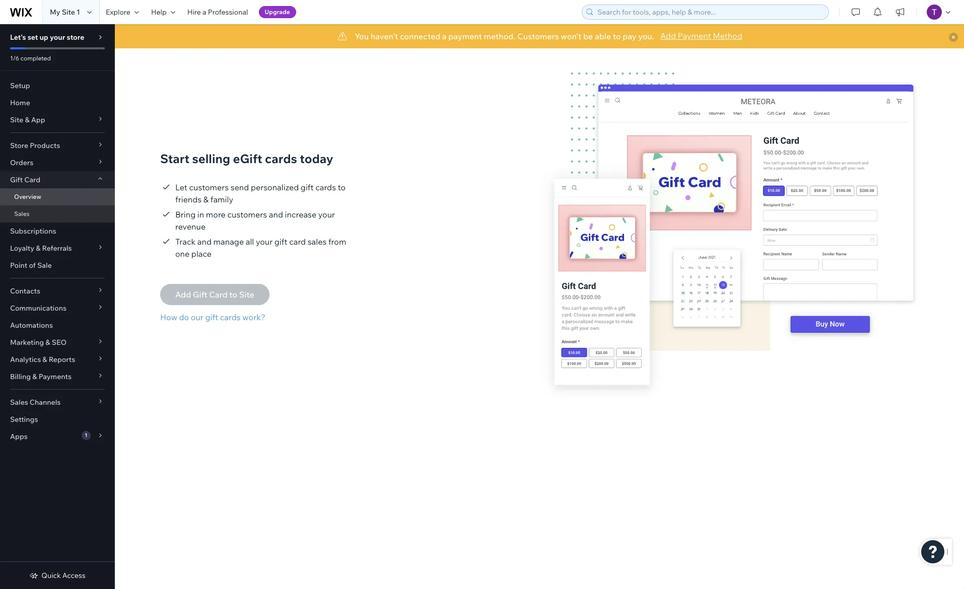Task type: describe. For each thing, give the bounding box(es) containing it.
app
[[31, 115, 45, 124]]

increase
[[285, 209, 316, 220]]

0 horizontal spatial a
[[202, 8, 206, 17]]

you
[[355, 31, 369, 41]]

sales for sales channels
[[10, 398, 28, 407]]

won't
[[561, 31, 582, 41]]

2 vertical spatial your
[[256, 237, 273, 247]]

settings
[[10, 415, 38, 424]]

family
[[210, 194, 233, 204]]

gift
[[10, 175, 23, 184]]

track
[[175, 237, 196, 247]]

overview
[[14, 193, 41, 201]]

sales for sales
[[14, 210, 30, 218]]

Search for tools, apps, help & more... field
[[594, 5, 826, 19]]

marketing
[[10, 338, 44, 347]]

contacts
[[10, 287, 40, 296]]

let's
[[10, 33, 26, 42]]

setup link
[[0, 77, 115, 94]]

1 horizontal spatial cards
[[265, 151, 297, 166]]

billing & payments
[[10, 372, 72, 381]]

apps
[[10, 432, 28, 441]]

add
[[660, 31, 676, 41]]

work?
[[242, 312, 265, 322]]

sidebar element
[[0, 24, 115, 589]]

marketing & seo button
[[0, 334, 115, 351]]

connected
[[400, 31, 440, 41]]

upgrade button
[[259, 6, 296, 18]]

let's set up your store
[[10, 33, 84, 42]]

home link
[[0, 94, 115, 111]]

you haven't connected a payment method. customers won't be able to pay you.
[[355, 31, 654, 41]]

loyalty & referrals button
[[0, 240, 115, 257]]

alert containing add payment method
[[115, 24, 964, 48]]

communications
[[10, 304, 67, 313]]

site & app button
[[0, 111, 115, 128]]

upgrade
[[265, 8, 290, 16]]

bring
[[175, 209, 196, 220]]

sale
[[37, 261, 52, 270]]

1 horizontal spatial to
[[613, 31, 621, 41]]

1 vertical spatial your
[[318, 209, 335, 220]]

customers
[[517, 31, 559, 41]]

& for seo
[[45, 338, 50, 347]]

up
[[40, 33, 48, 42]]

& for app
[[25, 115, 30, 124]]

store
[[67, 33, 84, 42]]

method
[[713, 31, 742, 41]]

quick access button
[[29, 571, 85, 580]]

completed
[[21, 54, 51, 62]]

loyalty & referrals
[[10, 244, 72, 253]]

automations link
[[0, 317, 115, 334]]

method.
[[484, 31, 516, 41]]

loyalty
[[10, 244, 34, 253]]

card
[[24, 175, 40, 184]]

& for reports
[[42, 355, 47, 364]]

store
[[10, 141, 28, 150]]

friends
[[175, 194, 202, 204]]

payment
[[449, 31, 482, 41]]

sales link
[[0, 206, 115, 223]]

card
[[289, 237, 306, 247]]

setup
[[10, 81, 30, 90]]

referrals
[[42, 244, 72, 253]]

1 vertical spatial customers
[[227, 209, 267, 220]]

1/6 completed
[[10, 54, 51, 62]]

point of sale link
[[0, 257, 115, 274]]

access
[[62, 571, 85, 580]]

add payment method
[[660, 31, 742, 41]]

contacts button
[[0, 283, 115, 300]]

you.
[[638, 31, 654, 41]]

settings link
[[0, 411, 115, 428]]

of
[[29, 261, 36, 270]]

egift
[[233, 151, 262, 166]]

gift card button
[[0, 171, 115, 188]]

store products
[[10, 141, 60, 150]]

sales
[[308, 237, 327, 247]]

place
[[191, 249, 212, 259]]

& for payments
[[32, 372, 37, 381]]



Task type: locate. For each thing, give the bounding box(es) containing it.
do
[[179, 312, 189, 322]]

personalized
[[251, 182, 299, 192]]

& left the 'family'
[[203, 194, 209, 204]]

analytics
[[10, 355, 41, 364]]

1 vertical spatial gift
[[274, 237, 287, 247]]

all
[[246, 237, 254, 247]]

in
[[197, 209, 204, 220]]

more
[[206, 209, 226, 220]]

subscriptions link
[[0, 223, 115, 240]]

& left app
[[25, 115, 30, 124]]

manage
[[213, 237, 244, 247]]

revenue
[[175, 222, 206, 232]]

orders
[[10, 158, 33, 167]]

cards down today
[[315, 182, 336, 192]]

point of sale
[[10, 261, 52, 270]]

professional
[[208, 8, 248, 17]]

0 vertical spatial gift
[[301, 182, 314, 192]]

marketing & seo
[[10, 338, 67, 347]]

0 horizontal spatial and
[[197, 237, 212, 247]]

1 horizontal spatial your
[[256, 237, 273, 247]]

home
[[10, 98, 30, 107]]

customers up the 'family'
[[189, 182, 229, 192]]

0 vertical spatial sales
[[14, 210, 30, 218]]

0 vertical spatial site
[[62, 8, 75, 17]]

& right loyalty
[[36, 244, 40, 253]]

1 vertical spatial a
[[442, 31, 447, 41]]

today
[[300, 151, 333, 166]]

your
[[50, 33, 65, 42], [318, 209, 335, 220], [256, 237, 273, 247]]

a
[[202, 8, 206, 17], [442, 31, 447, 41]]

gift right our
[[205, 312, 218, 322]]

be
[[583, 31, 593, 41]]

quick
[[41, 571, 61, 580]]

channels
[[30, 398, 61, 407]]

site & app
[[10, 115, 45, 124]]

1 inside "sidebar" element
[[85, 432, 87, 439]]

your right up
[[50, 33, 65, 42]]

hire a professional
[[187, 8, 248, 17]]

analytics & reports
[[10, 355, 75, 364]]

let customers send personalized gift cards to friends & family bring in more customers and increase your revenue track and manage all your gift card sales from one place
[[175, 182, 346, 259]]

and
[[269, 209, 283, 220], [197, 237, 212, 247]]

explore
[[106, 8, 130, 17]]

& inside 'dropdown button'
[[36, 244, 40, 253]]

0 horizontal spatial to
[[338, 182, 346, 192]]

0 horizontal spatial gift
[[205, 312, 218, 322]]

a right hire at the top left of the page
[[202, 8, 206, 17]]

0 vertical spatial customers
[[189, 182, 229, 192]]

0 horizontal spatial cards
[[220, 312, 241, 322]]

1 horizontal spatial site
[[62, 8, 75, 17]]

site down home
[[10, 115, 23, 124]]

sales channels
[[10, 398, 61, 407]]

point
[[10, 261, 27, 270]]

to inside let customers send personalized gift cards to friends & family bring in more customers and increase your revenue track and manage all your gift card sales from one place
[[338, 182, 346, 192]]

site inside popup button
[[10, 115, 23, 124]]

1 horizontal spatial gift
[[274, 237, 287, 247]]

0 vertical spatial cards
[[265, 151, 297, 166]]

0 vertical spatial 1
[[77, 8, 80, 17]]

cards inside button
[[220, 312, 241, 322]]

orders button
[[0, 154, 115, 171]]

communications button
[[0, 300, 115, 317]]

1 vertical spatial sales
[[10, 398, 28, 407]]

one
[[175, 249, 190, 259]]

help
[[151, 8, 167, 17]]

cards left work?
[[220, 312, 241, 322]]

overview link
[[0, 188, 115, 206]]

0 vertical spatial a
[[202, 8, 206, 17]]

start selling egift cards today
[[160, 151, 333, 166]]

selling
[[192, 151, 230, 166]]

0 horizontal spatial 1
[[77, 8, 80, 17]]

2 vertical spatial cards
[[220, 312, 241, 322]]

0 horizontal spatial site
[[10, 115, 23, 124]]

cards
[[265, 151, 297, 166], [315, 182, 336, 192], [220, 312, 241, 322]]

your inside "sidebar" element
[[50, 33, 65, 42]]

send
[[231, 182, 249, 192]]

automations
[[10, 321, 53, 330]]

2 horizontal spatial gift
[[301, 182, 314, 192]]

1 right my
[[77, 8, 80, 17]]

and up "place"
[[197, 237, 212, 247]]

hire a professional link
[[181, 0, 254, 24]]

1 vertical spatial and
[[197, 237, 212, 247]]

payment
[[678, 31, 711, 41]]

how do our gift cards work? button
[[160, 311, 269, 323]]

a left 'payment'
[[442, 31, 447, 41]]

products
[[30, 141, 60, 150]]

my
[[50, 8, 60, 17]]

gift up increase
[[301, 182, 314, 192]]

pay
[[623, 31, 637, 41]]

& left seo
[[45, 338, 50, 347]]

1 down settings link at the left of the page
[[85, 432, 87, 439]]

billing
[[10, 372, 31, 381]]

add payment method link
[[660, 30, 742, 42]]

able
[[595, 31, 611, 41]]

sales inside popup button
[[10, 398, 28, 407]]

& right the billing
[[32, 372, 37, 381]]

cards inside let customers send personalized gift cards to friends & family bring in more customers and increase your revenue track and manage all your gift card sales from one place
[[315, 182, 336, 192]]

hire
[[187, 8, 201, 17]]

0 horizontal spatial your
[[50, 33, 65, 42]]

customers up all
[[227, 209, 267, 220]]

& inside let customers send personalized gift cards to friends & family bring in more customers and increase your revenue track and manage all your gift card sales from one place
[[203, 194, 209, 204]]

seo
[[52, 338, 67, 347]]

your right all
[[256, 237, 273, 247]]

alert
[[115, 24, 964, 48]]

cards up personalized
[[265, 151, 297, 166]]

payments
[[39, 372, 72, 381]]

1/6
[[10, 54, 19, 62]]

analytics & reports button
[[0, 351, 115, 368]]

site
[[62, 8, 75, 17], [10, 115, 23, 124]]

1 vertical spatial cards
[[315, 182, 336, 192]]

1 horizontal spatial a
[[442, 31, 447, 41]]

1 vertical spatial to
[[338, 182, 346, 192]]

quick access
[[41, 571, 85, 580]]

gift left card
[[274, 237, 287, 247]]

how
[[160, 312, 177, 322]]

1 vertical spatial 1
[[85, 432, 87, 439]]

set
[[28, 33, 38, 42]]

0 vertical spatial and
[[269, 209, 283, 220]]

gift card
[[10, 175, 40, 184]]

gift inside how do our gift cards work? button
[[205, 312, 218, 322]]

sales up the settings
[[10, 398, 28, 407]]

2 vertical spatial gift
[[205, 312, 218, 322]]

store products button
[[0, 137, 115, 154]]

& for referrals
[[36, 244, 40, 253]]

1
[[77, 8, 80, 17], [85, 432, 87, 439]]

1 horizontal spatial and
[[269, 209, 283, 220]]

customers
[[189, 182, 229, 192], [227, 209, 267, 220]]

help button
[[145, 0, 181, 24]]

and left increase
[[269, 209, 283, 220]]

1 horizontal spatial 1
[[85, 432, 87, 439]]

site right my
[[62, 8, 75, 17]]

0 vertical spatial your
[[50, 33, 65, 42]]

my site 1
[[50, 8, 80, 17]]

from
[[328, 237, 346, 247]]

& inside dropdown button
[[42, 355, 47, 364]]

haven't
[[371, 31, 398, 41]]

your right increase
[[318, 209, 335, 220]]

0 vertical spatial to
[[613, 31, 621, 41]]

let
[[175, 182, 187, 192]]

&
[[25, 115, 30, 124], [203, 194, 209, 204], [36, 244, 40, 253], [45, 338, 50, 347], [42, 355, 47, 364], [32, 372, 37, 381]]

billing & payments button
[[0, 368, 115, 385]]

sales down overview
[[14, 210, 30, 218]]

& left "reports"
[[42, 355, 47, 364]]

sales channels button
[[0, 394, 115, 411]]

2 horizontal spatial your
[[318, 209, 335, 220]]

1 vertical spatial site
[[10, 115, 23, 124]]

2 horizontal spatial cards
[[315, 182, 336, 192]]



Task type: vqa. For each thing, say whether or not it's contained in the screenshot.
Automations LINK
yes



